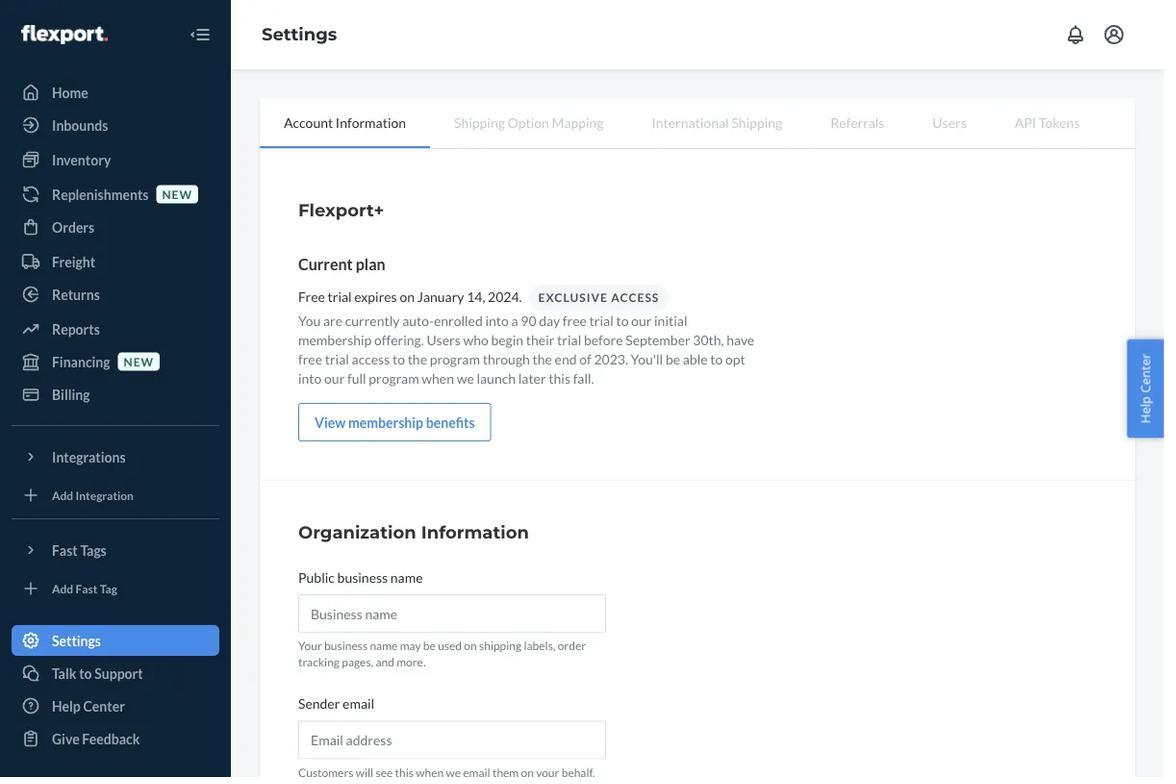 Task type: vqa. For each thing, say whether or not it's contained in the screenshot.
Create
no



Task type: locate. For each thing, give the bounding box(es) containing it.
open notifications image
[[1064, 23, 1087, 46]]

membership down "full"
[[348, 414, 423, 431]]

0 horizontal spatial information
[[336, 114, 406, 130]]

program down access
[[369, 370, 419, 386]]

into left "full"
[[298, 370, 322, 386]]

reports link
[[12, 314, 219, 344]]

business for public
[[337, 569, 388, 586]]

1 horizontal spatial be
[[666, 351, 680, 367]]

view membership benefits
[[315, 414, 475, 431]]

0 vertical spatial new
[[162, 187, 192, 201]]

2 the from the left
[[533, 351, 552, 367]]

settings link up talk to support button
[[12, 625, 219, 656]]

0 vertical spatial help center
[[1137, 354, 1154, 424]]

shipping
[[454, 114, 505, 130], [732, 114, 782, 130]]

1 the from the left
[[408, 351, 427, 367]]

returns
[[52, 286, 100, 303]]

help inside button
[[1137, 396, 1154, 424]]

add fast tag
[[52, 582, 117, 596]]

0 vertical spatial be
[[666, 351, 680, 367]]

fast left tag
[[76, 582, 98, 596]]

0 vertical spatial business
[[337, 569, 388, 586]]

shipping left option
[[454, 114, 505, 130]]

used
[[438, 639, 462, 653]]

new down 'reports' link
[[124, 355, 154, 368]]

fast left tags
[[52, 542, 78, 559]]

on
[[400, 288, 415, 304], [464, 639, 477, 653]]

0 horizontal spatial our
[[324, 370, 345, 386]]

settings link
[[262, 24, 337, 45], [12, 625, 219, 656]]

1 vertical spatial be
[[423, 639, 436, 653]]

center inside button
[[1137, 354, 1154, 393]]

1 horizontal spatial the
[[533, 351, 552, 367]]

0 horizontal spatial help center
[[52, 698, 125, 714]]

billing
[[52, 386, 90, 403]]

the
[[408, 351, 427, 367], [533, 351, 552, 367]]

fall.
[[573, 370, 594, 386]]

business for your
[[324, 639, 368, 653]]

0 horizontal spatial help
[[52, 698, 81, 714]]

of
[[579, 351, 592, 367]]

0 horizontal spatial settings link
[[12, 625, 219, 656]]

to down access at the top right of the page
[[616, 312, 629, 329]]

0 horizontal spatial users
[[427, 331, 461, 348]]

a
[[511, 312, 518, 329]]

be
[[666, 351, 680, 367], [423, 639, 436, 653]]

account
[[284, 114, 333, 130]]

our down access at the top right of the page
[[631, 312, 652, 329]]

1 horizontal spatial our
[[631, 312, 652, 329]]

plan
[[356, 255, 386, 273]]

center
[[1137, 354, 1154, 393], [83, 698, 125, 714]]

1 vertical spatial business
[[324, 639, 368, 653]]

1 vertical spatial add
[[52, 582, 73, 596]]

international shipping
[[652, 114, 782, 130]]

free down you
[[298, 351, 322, 367]]

0 vertical spatial information
[[336, 114, 406, 130]]

help center link
[[12, 691, 219, 722]]

tab list containing account information
[[260, 98, 1135, 149]]

2024.
[[488, 288, 522, 304]]

settings up account
[[262, 24, 337, 45]]

information for account information
[[336, 114, 406, 130]]

be inside you are currently auto-enrolled into a 90 day free trial to our initial membership offering. users who begin their trial before september 30th, have free trial access to the program through the end of 2023. you'll be able to opt into our full program when we launch later this fall.
[[666, 351, 680, 367]]

new for replenishments
[[162, 187, 192, 201]]

fast
[[52, 542, 78, 559], [76, 582, 98, 596]]

1 horizontal spatial users
[[933, 114, 967, 130]]

program
[[430, 351, 480, 367], [369, 370, 419, 386]]

name down organization information on the left bottom of page
[[391, 569, 423, 586]]

their
[[526, 331, 555, 348]]

business inside your business name may be used on shipping labels, order tracking pages, and more.
[[324, 639, 368, 653]]

1 vertical spatial program
[[369, 370, 419, 386]]

shipping right international
[[732, 114, 782, 130]]

business up the pages,
[[324, 639, 368, 653]]

fast inside the add fast tag link
[[76, 582, 98, 596]]

users left api
[[933, 114, 967, 130]]

labels,
[[524, 639, 556, 653]]

2 add from the top
[[52, 582, 73, 596]]

name
[[391, 569, 423, 586], [370, 639, 398, 653]]

the down offering.
[[408, 351, 427, 367]]

we
[[457, 370, 474, 386]]

information up business name "text field"
[[421, 522, 529, 543]]

on inside your business name may be used on shipping labels, order tracking pages, and more.
[[464, 639, 477, 653]]

to
[[616, 312, 629, 329], [393, 351, 405, 367], [710, 351, 723, 367], [79, 665, 92, 682]]

0 horizontal spatial the
[[408, 351, 427, 367]]

membership inside you are currently auto-enrolled into a 90 day free trial to our initial membership offering. users who begin their trial before september 30th, have free trial access to the program through the end of 2023. you'll be able to opt into our full program when we launch later this fall.
[[298, 331, 372, 348]]

1 vertical spatial center
[[83, 698, 125, 714]]

tag
[[100, 582, 117, 596]]

tracking
[[298, 655, 340, 669]]

on right used in the bottom of the page
[[464, 639, 477, 653]]

your business name may be used on shipping labels, order tracking pages, and more.
[[298, 639, 586, 669]]

1 vertical spatial membership
[[348, 414, 423, 431]]

tab list
[[260, 98, 1135, 149]]

be right may
[[423, 639, 436, 653]]

financing
[[52, 354, 110, 370]]

add left integration
[[52, 488, 73, 502]]

1 add from the top
[[52, 488, 73, 502]]

0 vertical spatial membership
[[298, 331, 372, 348]]

benefits
[[426, 414, 475, 431]]

new up orders link
[[162, 187, 192, 201]]

flexport+
[[298, 199, 384, 220]]

information right account
[[336, 114, 406, 130]]

1 horizontal spatial help
[[1137, 396, 1154, 424]]

give feedback button
[[12, 724, 219, 754]]

initial
[[654, 312, 688, 329]]

0 vertical spatial center
[[1137, 354, 1154, 393]]

0 horizontal spatial be
[[423, 639, 436, 653]]

settings link up account
[[262, 24, 337, 45]]

help center
[[1137, 354, 1154, 424], [52, 698, 125, 714]]

september
[[626, 331, 691, 348]]

1 horizontal spatial center
[[1137, 354, 1154, 393]]

0 horizontal spatial into
[[298, 370, 322, 386]]

1 horizontal spatial shipping
[[732, 114, 782, 130]]

trial up end
[[557, 331, 581, 348]]

name up and
[[370, 639, 398, 653]]

1 horizontal spatial information
[[421, 522, 529, 543]]

users down enrolled
[[427, 331, 461, 348]]

trial
[[328, 288, 352, 304], [589, 312, 614, 329], [557, 331, 581, 348], [325, 351, 349, 367]]

add down fast tags
[[52, 582, 73, 596]]

on up 'auto-'
[[400, 288, 415, 304]]

you'll
[[631, 351, 663, 367]]

membership down are
[[298, 331, 372, 348]]

1 vertical spatial new
[[124, 355, 154, 368]]

0 vertical spatial fast
[[52, 542, 78, 559]]

0 horizontal spatial settings
[[52, 633, 101, 649]]

to left opt
[[710, 351, 723, 367]]

0 vertical spatial settings link
[[262, 24, 337, 45]]

2023.
[[594, 351, 628, 367]]

current
[[298, 255, 353, 273]]

integrations button
[[12, 442, 219, 472]]

1 shipping from the left
[[454, 114, 505, 130]]

0 horizontal spatial shipping
[[454, 114, 505, 130]]

more.
[[397, 655, 426, 669]]

users inside you are currently auto-enrolled into a 90 day free trial to our initial membership offering. users who begin their trial before september 30th, have free trial access to the program through the end of 2023. you'll be able to opt into our full program when we launch later this fall.
[[427, 331, 461, 348]]

be inside your business name may be used on shipping labels, order tracking pages, and more.
[[423, 639, 436, 653]]

0 vertical spatial free
[[563, 312, 587, 329]]

1 vertical spatial users
[[427, 331, 461, 348]]

0 vertical spatial program
[[430, 351, 480, 367]]

add for add fast tag
[[52, 582, 73, 596]]

business down organization
[[337, 569, 388, 586]]

settings
[[262, 24, 337, 45], [52, 633, 101, 649]]

later
[[518, 370, 546, 386]]

name inside your business name may be used on shipping labels, order tracking pages, and more.
[[370, 639, 398, 653]]

offering.
[[374, 331, 424, 348]]

to right talk
[[79, 665, 92, 682]]

2 shipping from the left
[[732, 114, 782, 130]]

be left able
[[666, 351, 680, 367]]

talk
[[52, 665, 76, 682]]

1 horizontal spatial help center
[[1137, 354, 1154, 424]]

0 vertical spatial help
[[1137, 396, 1154, 424]]

0 vertical spatial on
[[400, 288, 415, 304]]

into left a
[[485, 312, 509, 329]]

0 horizontal spatial new
[[124, 355, 154, 368]]

shipping inside shipping option mapping tab
[[454, 114, 505, 130]]

0 horizontal spatial free
[[298, 351, 322, 367]]

1 horizontal spatial settings
[[262, 24, 337, 45]]

1 horizontal spatial free
[[563, 312, 587, 329]]

1 vertical spatial help
[[52, 698, 81, 714]]

begin
[[491, 331, 524, 348]]

auto-
[[402, 312, 434, 329]]

1 horizontal spatial into
[[485, 312, 509, 329]]

our left "full"
[[324, 370, 345, 386]]

membership
[[298, 331, 372, 348], [348, 414, 423, 431]]

settings up talk
[[52, 633, 101, 649]]

1 vertical spatial fast
[[76, 582, 98, 596]]

international
[[652, 114, 729, 130]]

information inside tab
[[336, 114, 406, 130]]

1 vertical spatial into
[[298, 370, 322, 386]]

view
[[315, 414, 346, 431]]

0 vertical spatial name
[[391, 569, 423, 586]]

0 vertical spatial settings
[[262, 24, 337, 45]]

0 vertical spatial our
[[631, 312, 652, 329]]

expires
[[354, 288, 397, 304]]

1 horizontal spatial on
[[464, 639, 477, 653]]

sender
[[298, 696, 340, 712]]

1 vertical spatial on
[[464, 639, 477, 653]]

1 vertical spatial settings
[[52, 633, 101, 649]]

fast tags
[[52, 542, 107, 559]]

1 horizontal spatial new
[[162, 187, 192, 201]]

tags
[[80, 542, 107, 559]]

business
[[337, 569, 388, 586], [324, 639, 368, 653]]

0 vertical spatial add
[[52, 488, 73, 502]]

1 vertical spatial name
[[370, 639, 398, 653]]

the down their
[[533, 351, 552, 367]]

trial up "full"
[[325, 351, 349, 367]]

membership inside button
[[348, 414, 423, 431]]

1 vertical spatial information
[[421, 522, 529, 543]]

1 vertical spatial our
[[324, 370, 345, 386]]

tokens
[[1039, 114, 1080, 130]]

talk to support button
[[12, 658, 219, 689]]

orders
[[52, 219, 95, 235]]

program up we at top
[[430, 351, 480, 367]]

name for your business name may be used on shipping labels, order tracking pages, and more.
[[370, 639, 398, 653]]

0 vertical spatial users
[[933, 114, 967, 130]]

orders link
[[12, 212, 219, 242]]

free down exclusive
[[563, 312, 587, 329]]

fast tags button
[[12, 535, 219, 566]]

our
[[631, 312, 652, 329], [324, 370, 345, 386]]



Task type: describe. For each thing, give the bounding box(es) containing it.
trial up are
[[328, 288, 352, 304]]

90
[[521, 312, 537, 329]]

organization information
[[298, 522, 529, 543]]

feedback
[[82, 731, 140, 747]]

your
[[298, 639, 322, 653]]

help center inside button
[[1137, 354, 1154, 424]]

billing link
[[12, 379, 219, 410]]

and
[[376, 655, 394, 669]]

inventory link
[[12, 144, 219, 175]]

0 horizontal spatial program
[[369, 370, 419, 386]]

account information tab
[[260, 98, 430, 148]]

14,
[[467, 288, 485, 304]]

access
[[611, 290, 659, 304]]

api tokens
[[1015, 114, 1080, 130]]

replenishments
[[52, 186, 149, 203]]

able
[[683, 351, 708, 367]]

home
[[52, 84, 88, 101]]

email
[[343, 696, 374, 712]]

1 horizontal spatial program
[[430, 351, 480, 367]]

users tab
[[909, 98, 991, 146]]

shipping option mapping
[[454, 114, 604, 130]]

Email address text field
[[298, 721, 606, 760]]

Business name text field
[[298, 595, 606, 633]]

freight
[[52, 254, 95, 270]]

enrolled
[[434, 312, 483, 329]]

1 vertical spatial help center
[[52, 698, 125, 714]]

through
[[483, 351, 530, 367]]

launch
[[477, 370, 516, 386]]

reports
[[52, 321, 100, 337]]

inbounds link
[[12, 110, 219, 140]]

freight link
[[12, 246, 219, 277]]

support
[[95, 665, 143, 682]]

pages,
[[342, 655, 373, 669]]

add integration link
[[12, 480, 219, 511]]

order
[[558, 639, 586, 653]]

close navigation image
[[189, 23, 212, 46]]

current plan
[[298, 255, 386, 273]]

exclusive access
[[538, 290, 659, 304]]

open account menu image
[[1103, 23, 1126, 46]]

public business name
[[298, 569, 423, 586]]

access
[[352, 351, 390, 367]]

0 vertical spatial into
[[485, 312, 509, 329]]

1 horizontal spatial settings link
[[262, 24, 337, 45]]

users inside users tab
[[933, 114, 967, 130]]

shipping inside international shipping tab
[[732, 114, 782, 130]]

account information
[[284, 114, 406, 130]]

currently
[[345, 312, 400, 329]]

exclusive
[[538, 290, 608, 304]]

may
[[400, 639, 421, 653]]

end
[[555, 351, 577, 367]]

add fast tag link
[[12, 574, 219, 604]]

view membership benefits link
[[298, 403, 491, 442]]

referrals
[[831, 114, 885, 130]]

integration
[[76, 488, 134, 502]]

give
[[52, 731, 80, 747]]

you are currently auto-enrolled into a 90 day free trial to our initial membership offering. users who begin their trial before september 30th, have free trial access to the program through the end of 2023. you'll be able to opt into our full program when we launch later this fall.
[[298, 312, 755, 386]]

international shipping tab
[[628, 98, 807, 146]]

this
[[549, 370, 571, 386]]

organization
[[298, 522, 416, 543]]

trial up before at right
[[589, 312, 614, 329]]

30th,
[[693, 331, 724, 348]]

are
[[323, 312, 343, 329]]

api tokens tab
[[991, 98, 1104, 146]]

referrals tab
[[807, 98, 909, 146]]

shipping option mapping tab
[[430, 98, 628, 146]]

full
[[347, 370, 366, 386]]

0 horizontal spatial center
[[83, 698, 125, 714]]

information for organization information
[[421, 522, 529, 543]]

you
[[298, 312, 321, 329]]

before
[[584, 331, 623, 348]]

to inside talk to support button
[[79, 665, 92, 682]]

0 horizontal spatial on
[[400, 288, 415, 304]]

give feedback
[[52, 731, 140, 747]]

new for financing
[[124, 355, 154, 368]]

help center button
[[1127, 339, 1164, 438]]

option
[[508, 114, 549, 130]]

flexport logo image
[[21, 25, 108, 44]]

view membership benefits button
[[298, 403, 491, 442]]

returns link
[[12, 279, 219, 310]]

name for public business name
[[391, 569, 423, 586]]

to down offering.
[[393, 351, 405, 367]]

fast inside fast tags dropdown button
[[52, 542, 78, 559]]

add integration
[[52, 488, 134, 502]]

day
[[539, 312, 560, 329]]

who
[[463, 331, 489, 348]]

home link
[[12, 77, 219, 108]]

1 vertical spatial settings link
[[12, 625, 219, 656]]

have
[[727, 331, 755, 348]]

inbounds
[[52, 117, 108, 133]]

inventory
[[52, 152, 111, 168]]

integrations
[[52, 449, 126, 465]]

january
[[417, 288, 464, 304]]

api
[[1015, 114, 1036, 130]]

opt
[[726, 351, 746, 367]]

1 vertical spatial free
[[298, 351, 322, 367]]

sender email
[[298, 696, 374, 712]]

add for add integration
[[52, 488, 73, 502]]

free trial expires on january 14, 2024.
[[298, 288, 522, 304]]

free
[[298, 288, 325, 304]]

public
[[298, 569, 335, 586]]



